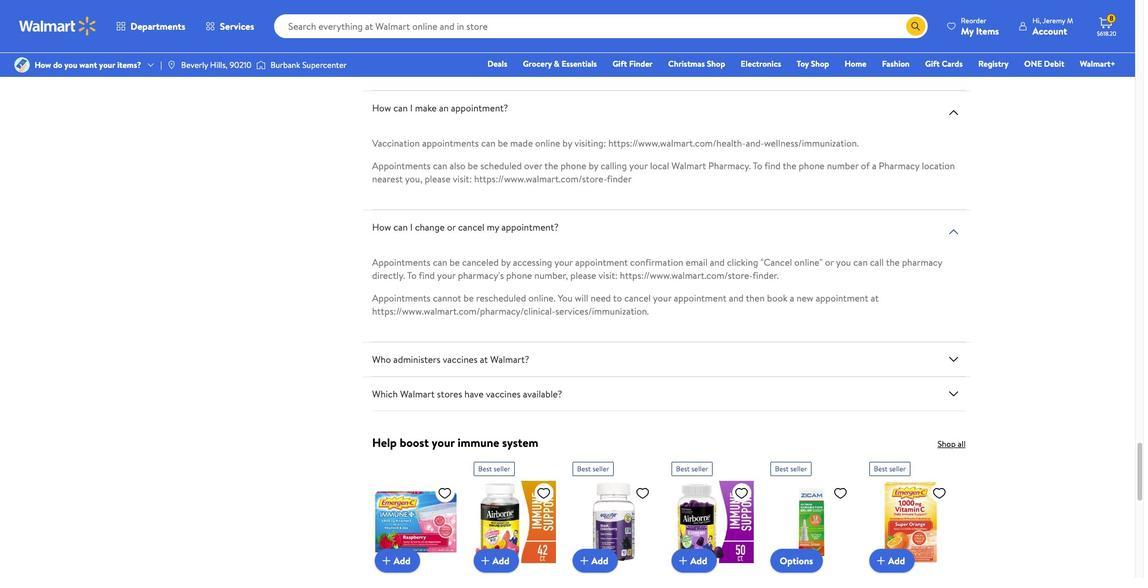 Task type: vqa. For each thing, say whether or not it's contained in the screenshot.
$12.50 associated with $12.50
no



Task type: describe. For each thing, give the bounding box(es) containing it.
locations.
[[739, 53, 778, 66]]

administers
[[393, 353, 441, 366]]

seller for the airborne elderberry   zinc & vitamin c gummies for adults, immune support vitamin d & zinc gummies with powerful antioxidant vitamins c d & e - 50 gummies, elderberry flavor image in the right bottom of the page
[[692, 464, 708, 474]]

how can i change or cancel my appointment? image
[[947, 225, 961, 239]]

shop all
[[938, 438, 966, 450]]

shop all link
[[938, 438, 966, 450]]

add for add to cart icon for equate non gmo vegetarian gummies, black elderberry, 50 mg, 60 count image
[[591, 554, 608, 567]]

account
[[1033, 24, 1067, 37]]

add to cart image
[[478, 554, 493, 568]]

finder
[[607, 172, 632, 185]]

immune
[[458, 434, 499, 451]]

then
[[746, 291, 765, 305]]

appointments for nearest
[[372, 159, 431, 172]]

without
[[485, 53, 517, 66]]

registry link
[[973, 57, 1014, 70]]

2 horizontal spatial vaccines
[[486, 387, 521, 401]]

can for change
[[393, 221, 408, 234]]

how can i make an appointment? image
[[947, 106, 961, 120]]

beverly hills, 90210
[[181, 59, 251, 71]]

cards
[[942, 58, 963, 70]]

home link
[[839, 57, 872, 70]]

pharmacy's
[[458, 269, 504, 282]]

reorder my items
[[961, 15, 999, 37]]

please inside appointments can also be scheduled over the phone by calling your local walmart pharmacy. to find the phone number of a pharmacy location nearest you, please visit: https://www.walmart.com/store-finder
[[425, 172, 451, 185]]

product group containing options
[[770, 457, 852, 578]]

shop for christmas shop
[[707, 58, 725, 70]]

one debit link
[[1019, 57, 1070, 70]]

best for zicam extreme congestion relief no-drip nasal spray with soothing aloe vera 0.5 oz image
[[775, 464, 789, 474]]

90210
[[230, 59, 251, 71]]

get
[[492, 18, 506, 31]]

options link
[[770, 549, 823, 573]]

add for add to cart image
[[493, 554, 510, 567]]

the inside appointments can be canceled by accessing your appointment confirmation email and clicking "cancel online" or you can call the pharmacy directly. to find your pharmacy's phone number, please visit: https://www.walmart.com/store-finder.
[[886, 256, 900, 269]]

appointment inside appointments can be canceled by accessing your appointment confirmation email and clicking "cancel online" or you can call the pharmacy directly. to find your pharmacy's phone number, please visit: https://www.walmart.com/store-finder.
[[575, 256, 628, 269]]

christmas shop
[[668, 58, 725, 70]]

change
[[415, 221, 445, 234]]

call
[[870, 256, 884, 269]]

made
[[510, 137, 533, 150]]

items?
[[117, 59, 141, 71]]

one debit
[[1024, 58, 1065, 70]]

8
[[1110, 13, 1114, 23]]

who administers vaccines at walmart?
[[372, 353, 529, 366]]

to inside appointments can also be scheduled over the phone by calling your local walmart pharmacy. to find the phone number of a pharmacy location nearest you, please visit: https://www.walmart.com/store-finder
[[753, 159, 762, 172]]

you inside appointments can be canceled by accessing your appointment confirmation email and clicking "cancel online" or you can call the pharmacy directly. to find your pharmacy's phone number, please visit: https://www.walmart.com/store-finder.
[[836, 256, 851, 269]]

0 horizontal spatial walmart
[[400, 387, 435, 401]]

how do you want your items?
[[35, 59, 141, 71]]

add to cart image for the airborne elderberry   zinc & vitamin c gummies for adults, immune support vitamin d & zinc gummies with powerful antioxidant vitamins c d & e - 50 gummies, elderberry flavor image in the right bottom of the page
[[676, 554, 690, 568]]

 image for burbank supercenter
[[256, 59, 266, 71]]

confirmation
[[630, 256, 684, 269]]

be left made
[[498, 137, 508, 150]]

$618.20
[[1097, 29, 1117, 38]]

 image for beverly hills, 90210
[[167, 60, 176, 70]]

1 horizontal spatial the
[[783, 159, 797, 172]]

2 horizontal spatial shop
[[938, 438, 956, 450]]

essentials
[[562, 58, 597, 70]]

best for equate non gmo vegetarian gummies, black elderberry, 50 mg, 60 count image
[[577, 464, 591, 474]]

can for be
[[433, 159, 447, 172]]

seller for zicam extreme congestion relief no-drip nasal spray with soothing aloe vera 0.5 oz image
[[790, 464, 807, 474]]

find inside appointments can be canceled by accessing your appointment confirmation email and clicking "cancel online" or you can call the pharmacy directly. to find your pharmacy's phone number, please visit: https://www.walmart.com/store-finder.
[[419, 269, 435, 282]]

appointments
[[422, 137, 479, 150]]

finder
[[629, 58, 653, 70]]

how can i change or cancel my appointment?
[[372, 221, 559, 234]]

add to favorites list, airborne assorted fruit flavored gummies, 42 count - 750mg of vitamin c and minerals & herbs immune support (packaging may vary) image
[[537, 486, 551, 501]]

shop for toy shop
[[811, 58, 829, 70]]

add button for airborne assorted fruit flavored gummies, 42 count - 750mg of vitamin c and minerals & herbs immune support (packaging may vary) image
[[473, 549, 519, 573]]

pharmacy
[[879, 159, 920, 172]]

stores
[[437, 387, 462, 401]]

8 $618.20
[[1097, 13, 1117, 38]]

toy shop link
[[791, 57, 835, 70]]

supercenter
[[302, 59, 347, 71]]

debit
[[1044, 58, 1065, 70]]

0 vertical spatial of
[[669, 53, 678, 66]]

jeremy
[[1043, 15, 1065, 25]]

one
[[1024, 58, 1042, 70]]

want
[[79, 59, 97, 71]]

by inside appointments can be canceled by accessing your appointment confirmation email and clicking "cancel online" or you can call the pharmacy directly. to find your pharmacy's phone number, please visit: https://www.walmart.com/store-finder.
[[501, 256, 511, 269]]

phone inside appointments can be canceled by accessing your appointment confirmation email and clicking "cancel online" or you can call the pharmacy directly. to find your pharmacy's phone number, please visit: https://www.walmart.com/store-finder.
[[506, 269, 532, 282]]

a inside appointments cannot be rescheduled online. you will need to cancel your appointment and then book a new appointment at https://www.walmart.com/pharmacy/clinical-services/immunization.
[[790, 291, 794, 305]]

toy
[[797, 58, 809, 70]]

online.
[[528, 291, 555, 305]]

christmas
[[668, 58, 705, 70]]

services/immunization.
[[555, 305, 649, 318]]

add button for emergen-c 1000mg vitamin c powder, with antioxidants, b vitamins and electrolytes for immune support, caffeine free vitamin c supplement fizzy drink mix, super orange flavor - 10 count image
[[869, 549, 915, 573]]

visit: inside appointments can be canceled by accessing your appointment confirmation email and clicking "cancel online" or you can call the pharmacy directly. to find your pharmacy's phone number, please visit: https://www.walmart.com/store-finder.
[[599, 269, 618, 282]]

cannot
[[433, 291, 461, 305]]

options
[[780, 554, 813, 567]]

2 horizontal spatial phone
[[799, 159, 825, 172]]

clicking
[[727, 256, 758, 269]]

all
[[958, 438, 966, 450]]

walmart inside appointments can also be scheduled over the phone by calling your local walmart pharmacy. to find the phone number of a pharmacy location nearest you, please visit: https://www.walmart.com/store-finder
[[672, 159, 706, 172]]

make
[[415, 101, 437, 114]]

can for make
[[393, 101, 408, 114]]

add to favorites list, zicam extreme congestion relief no-drip nasal spray with soothing aloe vera 0.5 oz image
[[833, 486, 848, 501]]

available?
[[523, 387, 562, 401]]

best for airborne assorted fruit flavored gummies, 42 count - 750mg of vitamin c and minerals & herbs immune support (packaging may vary) image
[[478, 464, 492, 474]]

gift cards link
[[920, 57, 968, 70]]

add for the airborne elderberry   zinc & vitamin c gummies for adults, immune support vitamin d & zinc gummies with powerful antioxidant vitamins c d & e - 50 gummies, elderberry flavor image in the right bottom of the page add to cart icon
[[690, 554, 707, 567]]

0 vertical spatial or
[[447, 221, 456, 234]]

add to favorites list, emergen-c immune plus vitamin c supplement powder, raspberry, 30 ct image
[[438, 486, 452, 501]]

airborne elderberry   zinc & vitamin c gummies for adults, immune support vitamin d & zinc gummies with powerful antioxidant vitamins c d & e - 50 gummies, elderberry flavor image
[[671, 481, 754, 563]]

add to cart image for emergen-c immune plus vitamin c supplement powder, raspberry, 30 ct 'image'
[[379, 554, 394, 568]]

0 horizontal spatial cancel
[[458, 221, 485, 234]]

by right the "online"
[[563, 137, 572, 150]]

accessing
[[513, 256, 552, 269]]

emergen-c immune plus vitamin c supplement powder, raspberry, 30 ct image
[[375, 481, 457, 563]]

3 product group from the left
[[671, 457, 754, 578]]

reorder
[[961, 15, 986, 25]]

1 vertical spatial appointment?
[[501, 221, 559, 234]]

vaccination
[[372, 137, 420, 150]]

at inside appointments cannot be rescheduled online. you will need to cancel your appointment and then book a new appointment at https://www.walmart.com/pharmacy/clinical-services/immunization.
[[871, 291, 879, 305]]

how can i make an appointment?
[[372, 101, 508, 114]]

hi,
[[1033, 15, 1041, 25]]

online"
[[794, 256, 823, 269]]

deals link
[[482, 57, 513, 70]]

walking
[[598, 53, 628, 66]]

i for make
[[410, 101, 413, 114]]

home
[[845, 58, 867, 70]]

0 vertical spatial pharmacy
[[696, 53, 737, 66]]

hi, jeremy m account
[[1033, 15, 1073, 37]]

2 horizontal spatial an
[[519, 53, 529, 66]]

email
[[686, 256, 708, 269]]

1 horizontal spatial an
[[439, 101, 449, 114]]

one
[[651, 53, 667, 66]]

Search search field
[[274, 14, 928, 38]]

add button for emergen-c immune plus vitamin c supplement powder, raspberry, 30 ct 'image'
[[375, 549, 420, 573]]

do i need an appointment to get vaccinated? image
[[947, 22, 961, 36]]

add for add to cart icon associated with emergen-c 1000mg vitamin c powder, with antioxidants, b vitamins and electrolytes for immune support, caffeine free vitamin c supplement fizzy drink mix, super orange flavor - 10 count image
[[888, 554, 905, 567]]

canceled
[[462, 256, 499, 269]]

finder.
[[753, 269, 779, 282]]

can left call
[[853, 256, 868, 269]]

zicam extreme congestion relief no-drip nasal spray with soothing aloe vera 0.5 oz image
[[770, 481, 852, 563]]

fashion link
[[877, 57, 915, 70]]

be inside appointments can be canceled by accessing your appointment confirmation email and clicking "cancel online" or you can call the pharmacy directly. to find your pharmacy's phone number, please visit: https://www.walmart.com/store-finder.
[[450, 256, 460, 269]]

walmart+
[[1080, 58, 1116, 70]]

deals
[[487, 58, 507, 70]]

best seller for airborne assorted fruit flavored gummies, 42 count - 750mg of vitamin c and minerals & herbs immune support (packaging may vary) image
[[478, 464, 510, 474]]



Task type: locate. For each thing, give the bounding box(es) containing it.
2 vertical spatial appointments
[[372, 291, 431, 305]]

0 horizontal spatial the
[[545, 159, 558, 172]]

your left local
[[629, 159, 648, 172]]

appointments down directly.
[[372, 291, 431, 305]]

visit: down appointments
[[453, 172, 472, 185]]

gift cards
[[925, 58, 963, 70]]

seller up zicam extreme congestion relief no-drip nasal spray with soothing aloe vera 0.5 oz image
[[790, 464, 807, 474]]

0 vertical spatial a
[[872, 159, 877, 172]]

need right will
[[591, 291, 611, 305]]

please right you,
[[425, 172, 451, 185]]

best for the airborne elderberry   zinc & vitamin c gummies for adults, immune support vitamin d & zinc gummies with powerful antioxidant vitamins c d & e - 50 gummies, elderberry flavor image in the right bottom of the page
[[676, 464, 690, 474]]

do i need an appointment to get vaccinated?
[[372, 18, 557, 31]]

0 horizontal spatial to
[[407, 269, 417, 282]]

shop right toy
[[811, 58, 829, 70]]

pharmacy
[[696, 53, 737, 66], [902, 256, 942, 269]]

shop inside "link"
[[811, 58, 829, 70]]

https://www.walmart.com/store- inside appointments can also be scheduled over the phone by calling your local walmart pharmacy. to find the phone number of a pharmacy location nearest you, please visit: https://www.walmart.com/store-finder
[[474, 172, 607, 185]]

&
[[554, 58, 560, 70]]

walmart+ link
[[1075, 57, 1121, 70]]

seller for airborne assorted fruit flavored gummies, 42 count - 750mg of vitamin c and minerals & herbs immune support (packaging may vary) image
[[494, 464, 510, 474]]

by left calling
[[589, 159, 598, 172]]

 image right 90210
[[256, 59, 266, 71]]

best seller for zicam extreme congestion relief no-drip nasal spray with soothing aloe vera 0.5 oz image
[[775, 464, 807, 474]]

shop left 'all'
[[938, 438, 956, 450]]

2 vertical spatial vaccines
[[486, 387, 521, 401]]

who administers vaccines at walmart? image
[[947, 352, 961, 367]]

5 product group from the left
[[869, 457, 951, 578]]

0 vertical spatial at
[[871, 291, 879, 305]]

cancel down appointments can be canceled by accessing your appointment confirmation email and clicking "cancel online" or you can call the pharmacy directly. to find your pharmacy's phone number, please visit: https://www.walmart.com/store-finder.
[[624, 291, 651, 305]]

5 seller from the left
[[889, 464, 906, 474]]

appointments down vaccination on the left top of the page
[[372, 159, 431, 172]]

1 vertical spatial need
[[591, 291, 611, 305]]

boost
[[400, 434, 429, 451]]

0 vertical spatial visit:
[[453, 172, 472, 185]]

4 add button from the left
[[671, 549, 717, 573]]

0 horizontal spatial vaccines
[[395, 53, 430, 66]]

by inside appointments can also be scheduled over the phone by calling your local walmart pharmacy. to find the phone number of a pharmacy location nearest you, please visit: https://www.walmart.com/store-finder
[[589, 159, 598, 172]]

0 vertical spatial appointments
[[372, 159, 431, 172]]

and inside appointments cannot be rescheduled online. you will need to cancel your appointment and then book a new appointment at https://www.walmart.com/pharmacy/clinical-services/immunization.
[[729, 291, 744, 305]]

3 seller from the left
[[692, 464, 708, 474]]

your up cannot
[[437, 269, 456, 282]]

most
[[372, 53, 393, 66]]

1 horizontal spatial find
[[765, 159, 781, 172]]

please inside appointments can be canceled by accessing your appointment confirmation email and clicking "cancel online" or you can call the pharmacy directly. to find your pharmacy's phone number, please visit: https://www.walmart.com/store-finder.
[[570, 269, 596, 282]]

appointments cannot be rescheduled online. you will need to cancel your appointment and then book a new appointment at https://www.walmart.com/pharmacy/clinical-services/immunization.
[[372, 291, 879, 318]]

grocery & essentials link
[[518, 57, 602, 70]]

do
[[372, 18, 385, 31]]

phone down the wellness/immunization.
[[799, 159, 825, 172]]

2 product group from the left
[[572, 457, 655, 578]]

0 horizontal spatial and
[[710, 256, 725, 269]]

an right make
[[439, 101, 449, 114]]

1 horizontal spatial vaccines
[[443, 353, 478, 366]]

appointments inside appointments can be canceled by accessing your appointment confirmation email and clicking "cancel online" or you can call the pharmacy directly. to find your pharmacy's phone number, please visit: https://www.walmart.com/store-finder.
[[372, 256, 431, 269]]

vaccines right have
[[486, 387, 521, 401]]

4 product group from the left
[[770, 457, 852, 578]]

https://www.walmart.com/store- inside appointments can be canceled by accessing your appointment confirmation email and clicking "cancel online" or you can call the pharmacy directly. to find your pharmacy's phone number, please visit: https://www.walmart.com/store-finder.
[[620, 269, 753, 282]]

our
[[680, 53, 694, 66]]

0 horizontal spatial of
[[669, 53, 678, 66]]

4 best from the left
[[775, 464, 789, 474]]

or right online"
[[825, 256, 834, 269]]

can left also
[[433, 159, 447, 172]]

burbank
[[271, 59, 300, 71]]

a left pharmacy
[[872, 159, 877, 172]]

an right do
[[414, 18, 424, 31]]

book
[[767, 291, 788, 305]]

0 horizontal spatial https://www.walmart.com/store-
[[474, 172, 607, 185]]

4 add to cart image from the left
[[874, 554, 888, 568]]

need right do
[[392, 18, 412, 31]]

 image right |
[[167, 60, 176, 70]]

 image
[[256, 59, 266, 71], [167, 60, 176, 70]]

1 horizontal spatial shop
[[811, 58, 829, 70]]

0 horizontal spatial a
[[790, 291, 794, 305]]

1 vertical spatial to
[[640, 53, 649, 66]]

|
[[160, 59, 162, 71]]

equate non gmo vegetarian gummies, black elderberry, 50 mg, 60 count image
[[572, 481, 655, 563]]

find
[[765, 159, 781, 172], [419, 269, 435, 282]]

1 horizontal spatial gift
[[925, 58, 940, 70]]

please
[[425, 172, 451, 185], [570, 269, 596, 282]]

best seller for emergen-c 1000mg vitamin c powder, with antioxidants, b vitamins and electrolytes for immune support, caffeine free vitamin c supplement fizzy drink mix, super orange flavor - 10 count image
[[874, 464, 906, 474]]

of left our
[[669, 53, 678, 66]]

i for change
[[410, 221, 413, 234]]

at down call
[[871, 291, 879, 305]]

you
[[64, 59, 77, 71], [836, 256, 851, 269]]

1 add to cart image from the left
[[379, 554, 394, 568]]

add button for equate non gmo vegetarian gummies, black elderberry, 50 mg, 60 count image
[[572, 549, 618, 573]]

1 best from the left
[[478, 464, 492, 474]]

seller down system
[[494, 464, 510, 474]]

vaccines
[[395, 53, 430, 66], [443, 353, 478, 366], [486, 387, 521, 401]]

1 horizontal spatial walmart
[[672, 159, 706, 172]]

0 vertical spatial to
[[753, 159, 762, 172]]

3 add from the left
[[591, 554, 608, 567]]

1 vertical spatial cancel
[[624, 291, 651, 305]]

1 add from the left
[[394, 554, 411, 567]]

number,
[[534, 269, 568, 282]]

1 horizontal spatial phone
[[561, 159, 586, 172]]

beverly
[[181, 59, 208, 71]]

1 vertical spatial or
[[825, 256, 834, 269]]

appointments down change
[[372, 256, 431, 269]]

be right also
[[468, 159, 478, 172]]

appointment?
[[451, 101, 508, 114], [501, 221, 559, 234]]

add button for the airborne elderberry   zinc & vitamin c gummies for adults, immune support vitamin d & zinc gummies with powerful antioxidant vitamins c d & e - 50 gummies, elderberry flavor image in the right bottom of the page
[[671, 549, 717, 573]]

0 vertical spatial how
[[35, 59, 51, 71]]

the right over
[[545, 159, 558, 172]]

seller up equate non gmo vegetarian gummies, black elderberry, 50 mg, 60 count image
[[593, 464, 609, 474]]

a inside appointments can also be scheduled over the phone by calling your local walmart pharmacy. to find the phone number of a pharmacy location nearest you, please visit: https://www.walmart.com/store-finder
[[872, 159, 877, 172]]

2 add button from the left
[[473, 549, 519, 573]]

5 add button from the left
[[869, 549, 915, 573]]

1 horizontal spatial to
[[613, 291, 622, 305]]

best
[[478, 464, 492, 474], [577, 464, 591, 474], [676, 464, 690, 474], [775, 464, 789, 474], [874, 464, 888, 474]]

i right do
[[387, 18, 389, 31]]

seller
[[494, 464, 510, 474], [593, 464, 609, 474], [692, 464, 708, 474], [790, 464, 807, 474], [889, 464, 906, 474]]

phone up rescheduled
[[506, 269, 532, 282]]

available
[[448, 53, 483, 66]]

1 horizontal spatial you
[[836, 256, 851, 269]]

an right without
[[519, 53, 529, 66]]

need
[[392, 18, 412, 31], [591, 291, 611, 305]]

of inside appointments can also be scheduled over the phone by calling your local walmart pharmacy. to find the phone number of a pharmacy location nearest you, please visit: https://www.walmart.com/store-finder
[[861, 159, 870, 172]]

you right the do
[[64, 59, 77, 71]]

be right cannot
[[464, 291, 474, 305]]

0 horizontal spatial gift
[[613, 58, 627, 70]]

1 horizontal spatial visit:
[[599, 269, 618, 282]]

add for emergen-c immune plus vitamin c supplement powder, raspberry, 30 ct 'image' add to cart icon
[[394, 554, 411, 567]]

to inside appointments cannot be rescheduled online. you will need to cancel your appointment and then book a new appointment at https://www.walmart.com/pharmacy/clinical-services/immunization.
[[613, 291, 622, 305]]

1 horizontal spatial cancel
[[624, 291, 651, 305]]

rescheduled
[[476, 291, 526, 305]]

2 best from the left
[[577, 464, 591, 474]]

1 vertical spatial i
[[410, 101, 413, 114]]

2 vertical spatial how
[[372, 221, 391, 234]]

0 horizontal spatial you
[[64, 59, 77, 71]]

gift for gift finder
[[613, 58, 627, 70]]

appointments can also be scheduled over the phone by calling your local walmart pharmacy. to find the phone number of a pharmacy location nearest you, please visit: https://www.walmart.com/store-finder
[[372, 159, 955, 185]]

walmart down https://www.walmart.com/health-
[[672, 159, 706, 172]]

1 vertical spatial please
[[570, 269, 596, 282]]

1 vertical spatial https://www.walmart.com/store-
[[620, 269, 753, 282]]

2 vertical spatial to
[[613, 291, 622, 305]]

who
[[372, 353, 391, 366]]

need inside appointments cannot be rescheduled online. you will need to cancel your appointment and then book a new appointment at https://www.walmart.com/pharmacy/clinical-services/immunization.
[[591, 291, 611, 305]]

4 best seller from the left
[[775, 464, 807, 474]]

you,
[[405, 172, 422, 185]]

calling
[[601, 159, 627, 172]]

fashion
[[882, 58, 910, 70]]

3 best seller from the left
[[676, 464, 708, 474]]

be
[[498, 137, 508, 150], [468, 159, 478, 172], [450, 256, 460, 269], [464, 291, 474, 305]]

the right call
[[886, 256, 900, 269]]

1 best seller from the left
[[478, 464, 510, 474]]

0 vertical spatial please
[[425, 172, 451, 185]]

0 vertical spatial to
[[481, 18, 490, 31]]

1 vertical spatial vaccines
[[443, 353, 478, 366]]

how left change
[[372, 221, 391, 234]]

1 product group from the left
[[473, 457, 556, 578]]

vaccines left 'are'
[[395, 53, 430, 66]]

best seller up emergen-c 1000mg vitamin c powder, with antioxidants, b vitamins and electrolytes for immune support, caffeine free vitamin c supplement fizzy drink mix, super orange flavor - 10 count image
[[874, 464, 906, 474]]

1 horizontal spatial need
[[591, 291, 611, 305]]

3 best from the left
[[676, 464, 690, 474]]

0 vertical spatial find
[[765, 159, 781, 172]]

to down 'and-' at the right top of the page
[[753, 159, 762, 172]]

will
[[575, 291, 588, 305]]

best seller for the airborne elderberry   zinc & vitamin c gummies for adults, immune support vitamin d & zinc gummies with powerful antioxidant vitamins c d & e - 50 gummies, elderberry flavor image in the right bottom of the page
[[676, 464, 708, 474]]

wellness/immunization.
[[764, 137, 859, 150]]

your right accessing on the top
[[554, 256, 573, 269]]

0 horizontal spatial at
[[480, 353, 488, 366]]

by left "walking" on the top right of page
[[586, 53, 596, 66]]

1 vertical spatial you
[[836, 256, 851, 269]]

1 horizontal spatial and
[[729, 291, 744, 305]]

product group
[[473, 457, 556, 578], [572, 457, 655, 578], [671, 457, 754, 578], [770, 457, 852, 578], [869, 457, 951, 578]]

2 vertical spatial an
[[439, 101, 449, 114]]

0 horizontal spatial shop
[[707, 58, 725, 70]]

2 seller from the left
[[593, 464, 609, 474]]

Walmart Site-Wide search field
[[274, 14, 928, 38]]

or inside appointments can be canceled by accessing your appointment confirmation email and clicking "cancel online" or you can call the pharmacy directly. to find your pharmacy's phone number, please visit: https://www.walmart.com/store-finder.
[[825, 256, 834, 269]]

4 seller from the left
[[790, 464, 807, 474]]

0 horizontal spatial pharmacy
[[696, 53, 737, 66]]

which walmart stores have vaccines available? image
[[947, 387, 961, 401]]

be inside appointments cannot be rescheduled online. you will need to cancel your appointment and then book a new appointment at https://www.walmart.com/pharmacy/clinical-services/immunization.
[[464, 291, 474, 305]]

add to favorites list, equate non gmo vegetarian gummies, black elderberry, 50 mg, 60 count image
[[636, 486, 650, 501]]

2 best seller from the left
[[577, 464, 609, 474]]

0 vertical spatial walmart
[[672, 159, 706, 172]]

1 horizontal spatial or
[[825, 256, 834, 269]]

airborne assorted fruit flavored gummies, 42 count - 750mg of vitamin c and minerals & herbs immune support (packaging may vary) image
[[473, 481, 556, 563]]

how for how can i make an appointment?
[[372, 101, 391, 114]]

2 gift from the left
[[925, 58, 940, 70]]

find right pharmacy.
[[765, 159, 781, 172]]

1 vertical spatial how
[[372, 101, 391, 114]]

1 add button from the left
[[375, 549, 420, 573]]

your inside appointments cannot be rescheduled online. you will need to cancel your appointment and then book a new appointment at https://www.walmart.com/pharmacy/clinical-services/immunization.
[[653, 291, 672, 305]]

1 vertical spatial a
[[790, 291, 794, 305]]

best for emergen-c 1000mg vitamin c powder, with antioxidants, b vitamins and electrolytes for immune support, caffeine free vitamin c supplement fizzy drink mix, super orange flavor - 10 count image
[[874, 464, 888, 474]]

find inside appointments can also be scheduled over the phone by calling your local walmart pharmacy. to find the phone number of a pharmacy location nearest you, please visit: https://www.walmart.com/store-finder
[[765, 159, 781, 172]]

1 vertical spatial find
[[419, 269, 435, 282]]

find up cannot
[[419, 269, 435, 282]]

help boost your immune system
[[372, 434, 538, 451]]

cancel inside appointments cannot be rescheduled online. you will need to cancel your appointment and then book a new appointment at https://www.walmart.com/pharmacy/clinical-services/immunization.
[[624, 291, 651, 305]]

vaccinated?
[[508, 18, 557, 31]]

departments
[[131, 20, 185, 33]]

2 horizontal spatial to
[[640, 53, 649, 66]]

1 vertical spatial at
[[480, 353, 488, 366]]

0 vertical spatial and
[[710, 256, 725, 269]]

christmas shop link
[[663, 57, 731, 70]]

how for how can i change or cancel my appointment?
[[372, 221, 391, 234]]

vaccines up which walmart stores have vaccines available?
[[443, 353, 478, 366]]

pharmacy inside appointments can be canceled by accessing your appointment confirmation email and clicking "cancel online" or you can call the pharmacy directly. to find your pharmacy's phone number, please visit: https://www.walmart.com/store-finder.
[[902, 256, 942, 269]]

0 horizontal spatial please
[[425, 172, 451, 185]]

appointments inside appointments can also be scheduled over the phone by calling your local walmart pharmacy. to find the phone number of a pharmacy location nearest you, please visit: https://www.walmart.com/store-finder
[[372, 159, 431, 172]]

gift
[[613, 58, 627, 70], [925, 58, 940, 70]]

or
[[447, 221, 456, 234], [825, 256, 834, 269]]

items
[[976, 24, 999, 37]]

0 vertical spatial https://www.walmart.com/store-
[[474, 172, 607, 185]]

2 add from the left
[[493, 554, 510, 567]]

m
[[1067, 15, 1073, 25]]

of right number
[[861, 159, 870, 172]]

3 appointments from the top
[[372, 291, 431, 305]]

your inside appointments can also be scheduled over the phone by calling your local walmart pharmacy. to find the phone number of a pharmacy location nearest you, please visit: https://www.walmart.com/store-finder
[[629, 159, 648, 172]]

1 vertical spatial to
[[407, 269, 417, 282]]

add to cart image for emergen-c 1000mg vitamin c powder, with antioxidants, b vitamins and electrolytes for immune support, caffeine free vitamin c supplement fizzy drink mix, super orange flavor - 10 count image
[[874, 554, 888, 568]]

my
[[487, 221, 499, 234]]

5 best from the left
[[874, 464, 888, 474]]

new
[[797, 291, 813, 305]]

https://www.walmart.com/health-
[[608, 137, 746, 150]]

my
[[961, 24, 974, 37]]

scheduled
[[480, 159, 522, 172]]

1 horizontal spatial https://www.walmart.com/store-
[[620, 269, 753, 282]]

1 vertical spatial of
[[861, 159, 870, 172]]

at left walmart?
[[480, 353, 488, 366]]

1 horizontal spatial of
[[861, 159, 870, 172]]

1 seller from the left
[[494, 464, 510, 474]]

the down the wellness/immunization.
[[783, 159, 797, 172]]

be inside appointments can also be scheduled over the phone by calling your local walmart pharmacy. to find the phone number of a pharmacy location nearest you, please visit: https://www.walmart.com/store-finder
[[468, 159, 478, 172]]

a left new
[[790, 291, 794, 305]]

are
[[432, 53, 445, 66]]

gift finder link
[[607, 57, 658, 70]]

0 horizontal spatial need
[[392, 18, 412, 31]]

best seller for equate non gmo vegetarian gummies, black elderberry, 50 mg, 60 count image
[[577, 464, 609, 474]]

over
[[524, 159, 542, 172]]

departments button
[[106, 12, 196, 41]]

directly.
[[372, 269, 405, 282]]

local
[[650, 159, 669, 172]]

1 vertical spatial and
[[729, 291, 744, 305]]

3 add to cart image from the left
[[676, 554, 690, 568]]

of
[[669, 53, 678, 66], [861, 159, 870, 172]]

1 gift from the left
[[613, 58, 627, 70]]

0 horizontal spatial to
[[481, 18, 490, 31]]

burbank supercenter
[[271, 59, 347, 71]]

be left canceled at the left top
[[450, 256, 460, 269]]

appointment
[[426, 18, 479, 31], [531, 53, 584, 66], [575, 256, 628, 269], [674, 291, 727, 305], [816, 291, 869, 305]]

can for canceled
[[433, 256, 447, 269]]

best seller up the airborne elderberry   zinc & vitamin c gummies for adults, immune support vitamin d & zinc gummies with powerful antioxidant vitamins c d & e - 50 gummies, elderberry flavor image in the right bottom of the page
[[676, 464, 708, 474]]

at
[[871, 291, 879, 305], [480, 353, 488, 366]]

1 vertical spatial an
[[519, 53, 529, 66]]

0 vertical spatial appointment?
[[451, 101, 508, 114]]

pharmacy right call
[[902, 256, 942, 269]]

walmart image
[[19, 17, 97, 36]]

and inside appointments can be canceled by accessing your appointment confirmation email and clicking "cancel online" or you can call the pharmacy directly. to find your pharmacy's phone number, please visit: https://www.walmart.com/store-finder.
[[710, 256, 725, 269]]

to left get
[[481, 18, 490, 31]]

gift for gift cards
[[925, 58, 940, 70]]

1 horizontal spatial pharmacy
[[902, 256, 942, 269]]

walmart left stores
[[400, 387, 435, 401]]

best seller down immune
[[478, 464, 510, 474]]

emergen-c 1000mg vitamin c powder, with antioxidants, b vitamins and electrolytes for immune support, caffeine free vitamin c supplement fizzy drink mix, super orange flavor - 10 count image
[[869, 481, 951, 563]]

to right directly.
[[407, 269, 417, 282]]

4 add from the left
[[690, 554, 707, 567]]

0 vertical spatial you
[[64, 59, 77, 71]]

a
[[872, 159, 877, 172], [790, 291, 794, 305]]

can up scheduled
[[481, 137, 496, 150]]

best seller up equate non gmo vegetarian gummies, black elderberry, 50 mg, 60 count image
[[577, 464, 609, 474]]

how up vaccination on the left top of the page
[[372, 101, 391, 114]]

add to favorites list, airborne elderberry   zinc & vitamin c gummies for adults, immune support vitamin d & zinc gummies with powerful antioxidant vitamins c d & e - 50 gummies, elderberry flavor image
[[734, 486, 749, 501]]

2 vertical spatial i
[[410, 221, 413, 234]]

pharmacy right our
[[696, 53, 737, 66]]

you left call
[[836, 256, 851, 269]]

cancel
[[458, 221, 485, 234], [624, 291, 651, 305]]

visiting:
[[575, 137, 606, 150]]

shop right our
[[707, 58, 725, 70]]

seller up the airborne elderberry   zinc & vitamin c gummies for adults, immune support vitamin d & zinc gummies with powerful antioxidant vitamins c d & e - 50 gummies, elderberry flavor image in the right bottom of the page
[[692, 464, 708, 474]]

1 vertical spatial visit:
[[599, 269, 618, 282]]

and left then
[[729, 291, 744, 305]]

0 horizontal spatial an
[[414, 18, 424, 31]]

walmart
[[672, 159, 706, 172], [400, 387, 435, 401]]

visit: inside appointments can also be scheduled over the phone by calling your local walmart pharmacy. to find the phone number of a pharmacy location nearest you, please visit: https://www.walmart.com/store-finder
[[453, 172, 472, 185]]

0 vertical spatial need
[[392, 18, 412, 31]]

or right change
[[447, 221, 456, 234]]

can left make
[[393, 101, 408, 114]]

please up will
[[570, 269, 596, 282]]

0 vertical spatial an
[[414, 18, 424, 31]]

2 appointments from the top
[[372, 256, 431, 269]]

appointments for your
[[372, 256, 431, 269]]

online
[[535, 137, 560, 150]]

i left make
[[410, 101, 413, 114]]

how for how do you want your items?
[[35, 59, 51, 71]]

0 vertical spatial vaccines
[[395, 53, 430, 66]]

0 vertical spatial i
[[387, 18, 389, 31]]

"cancel
[[761, 256, 792, 269]]

vaccination appointments can be made online by visiting: https://www.walmart.com/health-and-wellness/immunization.
[[372, 137, 859, 150]]

appointment? up appointments
[[451, 101, 508, 114]]

appointments inside appointments cannot be rescheduled online. you will need to cancel your appointment and then book a new appointment at https://www.walmart.com/pharmacy/clinical-services/immunization.
[[372, 291, 431, 305]]

1 horizontal spatial please
[[570, 269, 596, 282]]

0 horizontal spatial or
[[447, 221, 456, 234]]

1 vertical spatial pharmacy
[[902, 256, 942, 269]]

1 vertical spatial walmart
[[400, 387, 435, 401]]

electronics
[[741, 58, 781, 70]]

add button
[[375, 549, 420, 573], [473, 549, 519, 573], [572, 549, 618, 573], [671, 549, 717, 573], [869, 549, 915, 573]]

best seller up zicam extreme congestion relief no-drip nasal spray with soothing aloe vera 0.5 oz image
[[775, 464, 807, 474]]

3 add button from the left
[[572, 549, 618, 573]]

walmart?
[[490, 353, 529, 366]]

2 add to cart image from the left
[[577, 554, 591, 568]]

can left change
[[393, 221, 408, 234]]

add to favorites list, emergen-c 1000mg vitamin c powder, with antioxidants, b vitamins and electrolytes for immune support, caffeine free vitamin c supplement fizzy drink mix, super orange flavor - 10 count image
[[932, 486, 947, 501]]

seller for emergen-c 1000mg vitamin c powder, with antioxidants, b vitamins and electrolytes for immune support, caffeine free vitamin c supplement fizzy drink mix, super orange flavor - 10 count image
[[889, 464, 906, 474]]

phone down visiting: at right top
[[561, 159, 586, 172]]

seller up emergen-c 1000mg vitamin c powder, with antioxidants, b vitamins and electrolytes for immune support, caffeine free vitamin c supplement fizzy drink mix, super orange flavor - 10 count image
[[889, 464, 906, 474]]

and
[[710, 256, 725, 269], [729, 291, 744, 305]]

to inside appointments can be canceled by accessing your appointment confirmation email and clicking "cancel online" or you can call the pharmacy directly. to find your pharmacy's phone number, please visit: https://www.walmart.com/store-finder.
[[407, 269, 417, 282]]

location
[[922, 159, 955, 172]]

most vaccines are available without an appointment by walking in to one of our pharmacy locations.
[[372, 53, 778, 66]]

5 best seller from the left
[[874, 464, 906, 474]]

which
[[372, 387, 398, 401]]

can inside appointments can also be scheduled over the phone by calling your local walmart pharmacy. to find the phone number of a pharmacy location nearest you, please visit: https://www.walmart.com/store-finder
[[433, 159, 447, 172]]

1 horizontal spatial a
[[872, 159, 877, 172]]

seller for equate non gmo vegetarian gummies, black elderberry, 50 mg, 60 count image
[[593, 464, 609, 474]]

your right boost
[[432, 434, 455, 451]]

in
[[631, 53, 638, 66]]

 image
[[14, 57, 30, 73]]

how left the do
[[35, 59, 51, 71]]

to right will
[[613, 291, 622, 305]]

your right "want"
[[99, 59, 115, 71]]

1 vertical spatial appointments
[[372, 256, 431, 269]]

gift left in
[[613, 58, 627, 70]]

by right canceled at the left top
[[501, 256, 511, 269]]

i left change
[[410, 221, 413, 234]]

add to cart image for equate non gmo vegetarian gummies, black elderberry, 50 mg, 60 count image
[[577, 554, 591, 568]]

2 horizontal spatial the
[[886, 256, 900, 269]]

0 vertical spatial cancel
[[458, 221, 485, 234]]

and-
[[746, 137, 764, 150]]

0 horizontal spatial visit:
[[453, 172, 472, 185]]

your down appointments can be canceled by accessing your appointment confirmation email and clicking "cancel online" or you can call the pharmacy directly. to find your pharmacy's phone number, please visit: https://www.walmart.com/store-finder.
[[653, 291, 672, 305]]

1 horizontal spatial at
[[871, 291, 879, 305]]

and right email
[[710, 256, 725, 269]]

1 horizontal spatial  image
[[256, 59, 266, 71]]

1 appointments from the top
[[372, 159, 431, 172]]

1 horizontal spatial to
[[753, 159, 762, 172]]

0 horizontal spatial phone
[[506, 269, 532, 282]]

cancel left my
[[458, 221, 485, 234]]

gift left the cards
[[925, 58, 940, 70]]

grocery
[[523, 58, 552, 70]]

do
[[53, 59, 62, 71]]

5 add from the left
[[888, 554, 905, 567]]

visit: up appointments cannot be rescheduled online. you will need to cancel your appointment and then book a new appointment at https://www.walmart.com/pharmacy/clinical-services/immunization.
[[599, 269, 618, 282]]

add to cart image
[[379, 554, 394, 568], [577, 554, 591, 568], [676, 554, 690, 568], [874, 554, 888, 568]]

search icon image
[[911, 21, 921, 31]]

can up cannot
[[433, 256, 447, 269]]

to right in
[[640, 53, 649, 66]]

appointment? up accessing on the top
[[501, 221, 559, 234]]



